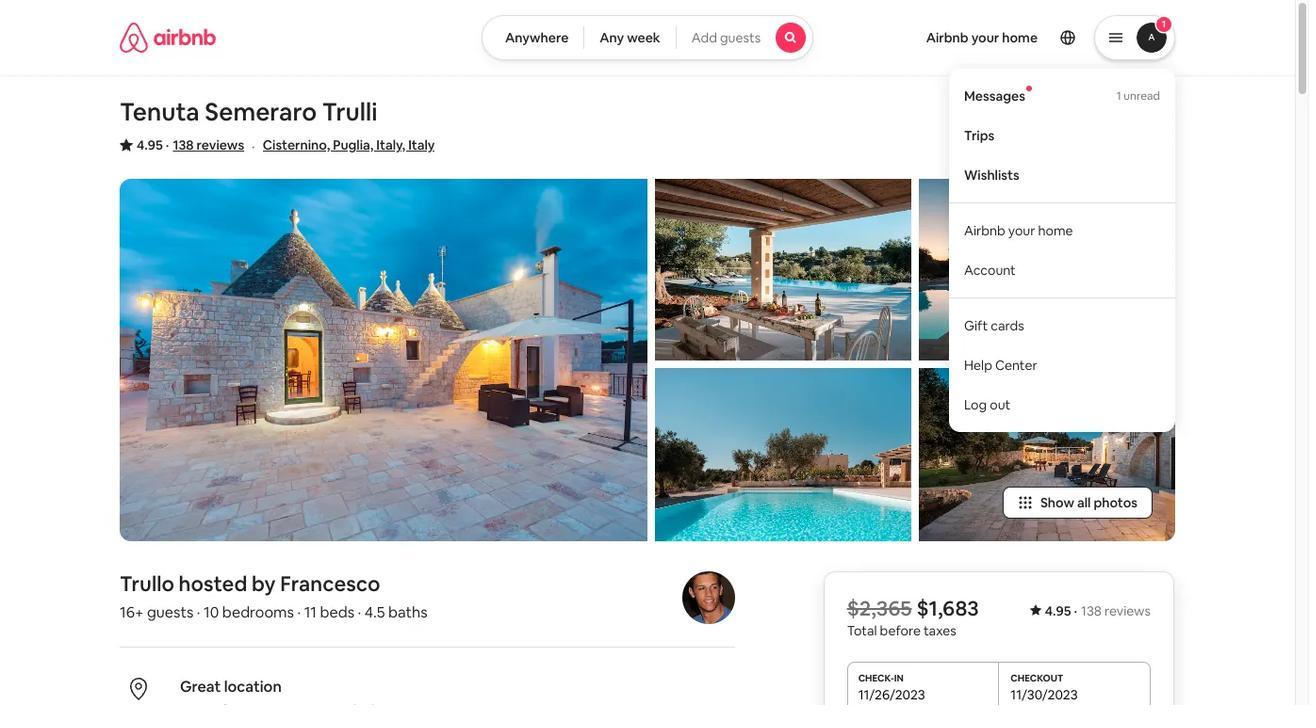 Task type: locate. For each thing, give the bounding box(es) containing it.
0 horizontal spatial 4.95 · 138 reviews
[[137, 137, 244, 154]]

your
[[971, 29, 999, 46], [1008, 222, 1035, 239]]

airbnb up account
[[964, 222, 1005, 239]]

cisternino, puglia, italy, italy button
[[263, 134, 435, 156]]

home
[[1002, 29, 1038, 46], [1038, 222, 1073, 239]]

none search field containing anywhere
[[482, 15, 814, 60]]

1 vertical spatial your
[[1008, 222, 1035, 239]]

home up account link
[[1038, 222, 1073, 239]]

1 for 1
[[1162, 18, 1166, 30]]

0 vertical spatial airbnb
[[926, 29, 969, 46]]

out
[[990, 396, 1011, 413]]

puglia,
[[333, 137, 374, 154]]

show all photos
[[1040, 495, 1138, 512]]

1 vertical spatial 138
[[1081, 604, 1102, 621]]

guests right add
[[720, 29, 761, 46]]

11/26/2023
[[858, 687, 925, 704]]

0 vertical spatial reviews
[[197, 137, 244, 154]]

tenuta semeraro trulli image 3 image
[[655, 368, 911, 542]]

saved button
[[1108, 130, 1183, 162]]

airbnb
[[926, 29, 969, 46], [964, 222, 1005, 239]]

log out button
[[949, 385, 1175, 425]]

tenuta semeraro trulli
[[120, 96, 377, 128]]

airbnb your home link
[[915, 18, 1049, 57], [949, 211, 1175, 250]]

1 horizontal spatial 4.95 · 138 reviews
[[1045, 604, 1151, 621]]

1 vertical spatial guests
[[147, 604, 194, 623]]

1 horizontal spatial guests
[[720, 29, 761, 46]]

show all photos button
[[1003, 488, 1153, 520]]

0 vertical spatial guests
[[720, 29, 761, 46]]

· left 10
[[197, 604, 200, 623]]

wishlists link
[[949, 155, 1175, 195]]

0 horizontal spatial guests
[[147, 604, 194, 623]]

help
[[964, 357, 992, 374]]

messages
[[964, 87, 1025, 104]]

1 vertical spatial home
[[1038, 222, 1073, 239]]

1 horizontal spatial reviews
[[1105, 604, 1151, 621]]

1 horizontal spatial your
[[1008, 222, 1035, 239]]

0 horizontal spatial reviews
[[197, 137, 244, 154]]

138
[[173, 137, 194, 154], [1081, 604, 1102, 621]]

learn more about the host, francesco. image
[[683, 572, 735, 625], [683, 572, 735, 625]]

0 vertical spatial 4.95
[[137, 137, 163, 154]]

any week
[[600, 29, 660, 46]]

help center
[[964, 357, 1037, 374]]

0 horizontal spatial 4.95
[[137, 137, 163, 154]]

1 vertical spatial 4.95 · 138 reviews
[[1045, 604, 1151, 621]]

4.95 · 138 reviews
[[137, 137, 244, 154], [1045, 604, 1151, 621]]

trullo
[[120, 572, 174, 598]]

1 horizontal spatial 1
[[1162, 18, 1166, 30]]

your up account
[[1008, 222, 1035, 239]]

0 vertical spatial home
[[1002, 29, 1038, 46]]

16+
[[120, 604, 144, 623]]

airbnb your home link down "wishlists" link
[[949, 211, 1175, 250]]

$1,683
[[917, 596, 979, 622]]

all
[[1077, 495, 1091, 512]]

gift cards link
[[949, 306, 1175, 346]]

4.95 up "11/30/2023" at right bottom
[[1045, 604, 1071, 621]]

trips link
[[949, 116, 1175, 155]]

4.5
[[365, 604, 385, 623]]

any week button
[[584, 15, 676, 60]]

1 horizontal spatial 4.95
[[1045, 604, 1071, 621]]

airbnb your home link up messages
[[915, 18, 1049, 57]]

·
[[166, 137, 169, 154], [252, 137, 255, 156], [197, 604, 200, 623], [297, 604, 301, 623], [358, 604, 361, 623], [1074, 604, 1077, 621]]

1 unread
[[1117, 88, 1160, 103]]

cards
[[991, 317, 1024, 334]]

1 button
[[1094, 15, 1175, 60]]

your up messages
[[971, 29, 999, 46]]

airbnb your home up messages
[[926, 29, 1038, 46]]

· left "4.5"
[[358, 604, 361, 623]]

guests down trullo
[[147, 604, 194, 623]]

gift cards
[[964, 317, 1024, 334]]

1 inside dropdown button
[[1162, 18, 1166, 30]]

· up "11/30/2023" at right bottom
[[1074, 604, 1077, 621]]

help center link
[[949, 346, 1175, 385]]

1 horizontal spatial 138
[[1081, 604, 1102, 621]]

1 vertical spatial reviews
[[1105, 604, 1151, 621]]

None search field
[[482, 15, 814, 60]]

0 horizontal spatial 138
[[173, 137, 194, 154]]

total
[[847, 623, 877, 640]]

saved
[[1138, 138, 1175, 155]]

baths
[[388, 604, 427, 623]]

4.95
[[137, 137, 163, 154], [1045, 604, 1071, 621]]

add
[[692, 29, 717, 46]]

tenuta semeraro trulli image 4 image
[[919, 179, 1175, 361]]

0 horizontal spatial 1
[[1117, 88, 1121, 103]]

gift
[[964, 317, 988, 334]]

airbnb your home
[[926, 29, 1038, 46], [964, 222, 1073, 239]]

log
[[964, 396, 987, 413]]

reviews
[[197, 137, 244, 154], [1105, 604, 1151, 621]]

1
[[1162, 18, 1166, 30], [1117, 88, 1121, 103]]

0 vertical spatial your
[[971, 29, 999, 46]]

home up messages
[[1002, 29, 1038, 46]]

center
[[995, 357, 1037, 374]]

guests
[[720, 29, 761, 46], [147, 604, 194, 623]]

0 vertical spatial 1
[[1162, 18, 1166, 30]]

4.95 down tenuta
[[137, 137, 163, 154]]

your for bottommost airbnb your home link
[[1008, 222, 1035, 239]]

airbnb your home up account
[[964, 222, 1073, 239]]

$2,365
[[847, 596, 912, 622]]

by francesco
[[252, 572, 380, 598]]

great
[[180, 678, 221, 698]]

airbnb up messages
[[926, 29, 969, 46]]

1 vertical spatial 1
[[1117, 88, 1121, 103]]

0 vertical spatial airbnb your home link
[[915, 18, 1049, 57]]

tenuta semeraro trulli image 1 image
[[120, 179, 648, 542]]

0 horizontal spatial your
[[971, 29, 999, 46]]



Task type: describe. For each thing, give the bounding box(es) containing it.
before
[[880, 623, 921, 640]]

11
[[304, 604, 317, 623]]

0 vertical spatial 138
[[173, 137, 194, 154]]

week
[[627, 29, 660, 46]]

1 vertical spatial airbnb your home
[[964, 222, 1073, 239]]

138 reviews button
[[173, 136, 244, 155]]

tenuta semeraro trulli image 2 image
[[655, 179, 911, 361]]

trullo hosted by francesco 16+ guests · 10 bedrooms · 11 beds · 4.5 baths
[[120, 572, 427, 623]]

wishlists
[[964, 166, 1019, 183]]

location
[[224, 678, 282, 698]]

0 vertical spatial 4.95 · 138 reviews
[[137, 137, 244, 154]]

anywhere
[[505, 29, 569, 46]]

italy,
[[376, 137, 405, 154]]

trulli
[[322, 96, 377, 128]]

home for the top airbnb your home link
[[1002, 29, 1038, 46]]

1 vertical spatial 4.95
[[1045, 604, 1071, 621]]

add guests
[[692, 29, 761, 46]]

tenuta semeraro trulli image 5 image
[[919, 368, 1175, 542]]

account
[[964, 262, 1016, 279]]

1 vertical spatial airbnb your home link
[[949, 211, 1175, 250]]

1 for 1 unread
[[1117, 88, 1121, 103]]

beds
[[320, 604, 354, 623]]

any
[[600, 29, 624, 46]]

add guests button
[[676, 15, 814, 60]]

italy
[[408, 137, 435, 154]]

· down tenuta
[[166, 137, 169, 154]]

0 vertical spatial airbnb your home
[[926, 29, 1038, 46]]

unread
[[1124, 88, 1160, 103]]

· down tenuta semeraro trulli
[[252, 137, 255, 156]]

· left 11
[[297, 604, 301, 623]]

profile element
[[836, 0, 1175, 432]]

great location
[[180, 678, 282, 698]]

tenuta
[[120, 96, 200, 128]]

guests inside "trullo hosted by francesco 16+ guests · 10 bedrooms · 11 beds · 4.5 baths"
[[147, 604, 194, 623]]

home for bottommost airbnb your home link
[[1038, 222, 1073, 239]]

trips
[[964, 127, 995, 144]]

photos
[[1094, 495, 1138, 512]]

taxes
[[924, 623, 956, 640]]

1 vertical spatial airbnb
[[964, 222, 1005, 239]]

semeraro
[[205, 96, 317, 128]]

your for the top airbnb your home link
[[971, 29, 999, 46]]

log out
[[964, 396, 1011, 413]]

account link
[[949, 250, 1175, 290]]

guests inside button
[[720, 29, 761, 46]]

bedrooms
[[222, 604, 294, 623]]

show
[[1040, 495, 1074, 512]]

· cisternino, puglia, italy, italy
[[252, 137, 435, 156]]

$2,365 $1,683 total before taxes
[[847, 596, 979, 640]]

cisternino,
[[263, 137, 330, 154]]

anywhere button
[[482, 15, 585, 60]]

hosted
[[179, 572, 247, 598]]

10
[[204, 604, 219, 623]]

11/30/2023
[[1011, 687, 1078, 704]]



Task type: vqa. For each thing, say whether or not it's contained in the screenshot.
nights in '蘇澳鎮, taiwan hosted by lisa 5 nights · dec 15 – 20 $2,450 aud total before taxes'
no



